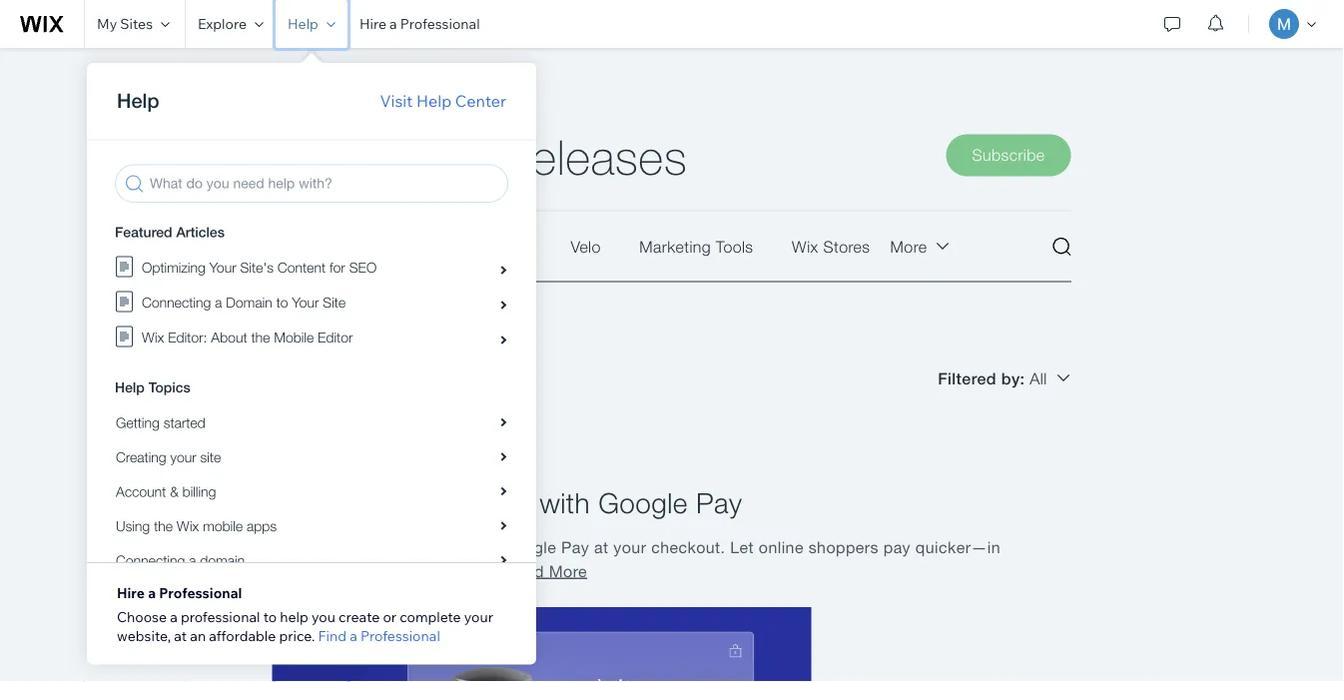Task type: locate. For each thing, give the bounding box(es) containing it.
hire
[[360, 15, 387, 32], [117, 584, 145, 601]]

0 horizontal spatial help
[[288, 15, 319, 32]]

visit help center
[[380, 91, 506, 111]]

1 vertical spatial help
[[417, 91, 452, 111]]

hire a professional
[[360, 15, 480, 32], [117, 584, 242, 601]]

1 vertical spatial professional
[[159, 584, 242, 601]]

professional
[[181, 608, 260, 626]]

sites
[[120, 15, 153, 32]]

professional
[[400, 15, 480, 32], [159, 584, 242, 601], [361, 627, 440, 644]]

center
[[455, 91, 506, 111]]

0 vertical spatial hire a professional
[[360, 15, 480, 32]]

your
[[464, 608, 494, 626]]

professional up professional
[[159, 584, 242, 601]]

0 vertical spatial help
[[288, 15, 319, 32]]

help
[[288, 15, 319, 32], [417, 91, 452, 111]]

professional up "visit help center" link on the left top of page
[[400, 15, 480, 32]]

hire right help button
[[360, 15, 387, 32]]

explore
[[198, 15, 247, 32]]

you
[[312, 608, 336, 626]]

hire a professional up "visit help center" link on the left top of page
[[360, 15, 480, 32]]

professional for 'hire a professional' link
[[400, 15, 480, 32]]

find
[[318, 627, 347, 644]]

hire a professional up at
[[117, 584, 242, 601]]

1 horizontal spatial hire
[[360, 15, 387, 32]]

1 vertical spatial hire a professional
[[117, 584, 242, 601]]

professional down "or"
[[361, 627, 440, 644]]

or
[[383, 608, 397, 626]]

my sites
[[97, 15, 153, 32]]

help right explore
[[288, 15, 319, 32]]

1 horizontal spatial help
[[417, 91, 452, 111]]

help right 'visit'
[[417, 91, 452, 111]]

1 horizontal spatial hire a professional
[[360, 15, 480, 32]]

hire up choose
[[117, 584, 145, 601]]

at
[[174, 627, 187, 644]]

2 vertical spatial professional
[[361, 627, 440, 644]]

professional for find a professional link
[[361, 627, 440, 644]]

0 horizontal spatial hire
[[117, 584, 145, 601]]

choose a professional to help you create or complete your website, at an affordable price.
[[117, 608, 494, 644]]

a
[[390, 15, 397, 32], [148, 584, 156, 601], [170, 608, 178, 626], [350, 627, 358, 644]]

a inside choose a professional to help you create or complete your website, at an affordable price.
[[170, 608, 178, 626]]

0 vertical spatial professional
[[400, 15, 480, 32]]

a up at
[[170, 608, 178, 626]]

a up 'visit'
[[390, 15, 397, 32]]

visit
[[380, 91, 413, 111]]

affordable
[[209, 627, 276, 644]]



Task type: vqa. For each thing, say whether or not it's contained in the screenshot.
create
yes



Task type: describe. For each thing, give the bounding box(es) containing it.
0 horizontal spatial hire a professional
[[117, 584, 242, 601]]

1 vertical spatial hire
[[117, 584, 145, 601]]

price.
[[279, 627, 315, 644]]

create
[[339, 608, 380, 626]]

choose
[[117, 608, 167, 626]]

to
[[263, 608, 277, 626]]

my
[[97, 15, 117, 32]]

help button
[[276, 0, 348, 48]]

an
[[190, 627, 206, 644]]

find a professional link
[[318, 627, 440, 645]]

0 vertical spatial hire
[[360, 15, 387, 32]]

help inside button
[[288, 15, 319, 32]]

find a professional
[[318, 627, 440, 644]]

help
[[280, 608, 309, 626]]

hire a professional link
[[348, 0, 492, 48]]

a down create
[[350, 627, 358, 644]]

website,
[[117, 627, 171, 644]]

visit help center link
[[380, 89, 506, 113]]

complete
[[400, 608, 461, 626]]

a up choose
[[148, 584, 156, 601]]



